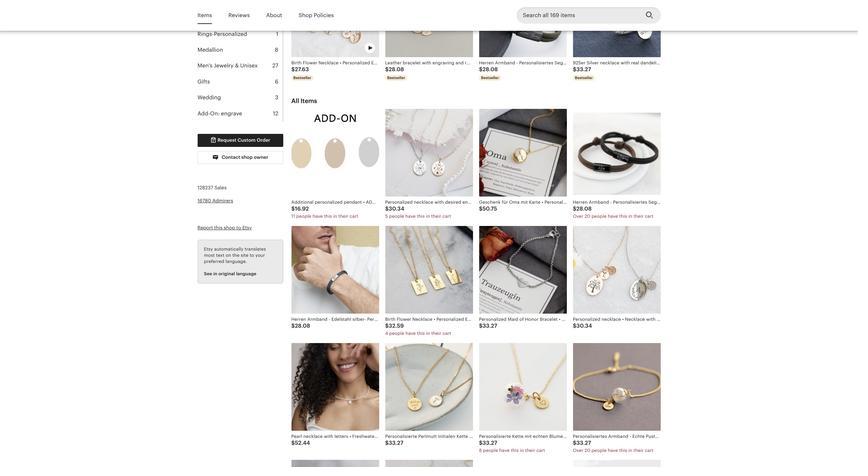 Task type: describe. For each thing, give the bounding box(es) containing it.
report
[[198, 225, 213, 231]]

most
[[204, 253, 215, 258]]

perlmutt initialen kette • buchstaben kette • personalisierte kette • familie halskette • namenskette • gold • edelstahl kette • k549 image
[[385, 460, 473, 468]]

people inside '$ 33.27 over 20 people have this in their cart'
[[592, 448, 607, 453]]

their for 30.34
[[431, 214, 442, 219]]

report this shop to etsy link
[[198, 225, 252, 231]]

in inside $ 33.27 8 people have this in their cart
[[520, 448, 524, 453]]

this inside $ 32.59 4 people have this in their cart
[[417, 331, 425, 336]]

people for 32.59
[[390, 331, 405, 336]]

bestseller for leather bracelet with engraving and real forget me not, multi color,  simple adjustable leather bracelet personalized gift- a141 "image"
[[388, 76, 405, 80]]

$ inside $ 28.08 over 20 people have this in their cart
[[573, 206, 577, 212]]

$ 33.27 for personalized maid of honor bracelet • maid of honor gift • silver, gold rose gold • maid of honor bracelet • wedding gift lw019 image
[[479, 323, 498, 329]]

items link
[[198, 7, 212, 23]]

see in original language link
[[204, 271, 277, 277]]

16780
[[198, 198, 211, 203]]

cart for 16.92
[[350, 214, 359, 219]]

their inside '$ 33.27 over 20 people have this in their cart'
[[634, 448, 644, 453]]

20 for 33.27
[[585, 448, 591, 453]]

translates
[[245, 247, 266, 252]]

tab containing medallion
[[198, 42, 283, 58]]

this inside $ 28.08 over 20 people have this in their cart
[[620, 214, 628, 219]]

30.34 for $ 30.34
[[577, 323, 592, 329]]

4
[[385, 331, 388, 336]]

$ inside $ 16.92 11 people have this in their cart
[[292, 206, 295, 212]]

pearl necklace with letters • freshwater pearl necklace • pearl necklace • letter necklace • gold • k546 image
[[292, 343, 379, 431]]

to inside the etsy automatically translates most text on the site to your preferred language.
[[250, 253, 254, 258]]

8 inside sections tab list
[[275, 47, 279, 53]]

33.27 for over
[[577, 440, 591, 447]]

$ inside $ 33.27 8 people have this in their cart
[[479, 440, 483, 447]]

earrings-natural mat.
[[198, 15, 253, 21]]

16.92
[[295, 206, 309, 212]]

order
[[257, 137, 271, 143]]

$ 32.59 4 people have this in their cart
[[385, 323, 452, 336]]

$ 30.34 5 people have this in their cart
[[385, 206, 451, 219]]

shop policies
[[299, 12, 334, 18]]

contact shop owner button
[[198, 151, 283, 164]]

personalized necklace with desired engraving - stainless steel necklace - family necklace - letter necklace - gold silver rose gold - shiny - matt k552 image
[[385, 109, 473, 197]]

men's
[[198, 63, 213, 69]]

additional personalized pendant • add-on plate • extra pendant • stainless steel • oval pendant • p104 image
[[292, 109, 379, 197]]

jewelry
[[214, 63, 234, 69]]

contact shop owner
[[221, 155, 268, 160]]

birth flower necklace • personalized engraving • floral necklace • rectangle necklace • name necklace • flower necklace • shiny matt • k551 image
[[385, 226, 473, 314]]

people for 16.92
[[297, 214, 312, 219]]

6
[[275, 78, 279, 85]]

28.08 for herren armband - personalisiertes segeltau armband - wunschgravur - surferarmband - partnerarmband- armband mit gravur - edelstahl  a184 image
[[483, 66, 498, 73]]

this inside the $ 30.34 5 people have this in their cart
[[417, 214, 425, 219]]

cart for 30.34
[[443, 214, 451, 219]]

bestseller for herren armband - personalisiertes segeltau armband - wunschgravur - surferarmband - partnerarmband- armband mit gravur - edelstahl  a184 image
[[481, 76, 499, 80]]

925er silver necklace with real dandelions and personalized disc • silver/gold/rosegold • real dandelions • gift for her • handmade • k510 image
[[573, 0, 661, 57]]

0 horizontal spatial shop
[[224, 225, 235, 231]]

all
[[292, 98, 299, 105]]

policies
[[314, 12, 334, 18]]

52.44
[[295, 440, 310, 447]]

$ 27.63 bestseller
[[292, 66, 311, 80]]

11 inside $ 16.92 11 people have this in their cart
[[292, 214, 295, 219]]

their for 33.27
[[526, 448, 536, 453]]

shop
[[299, 12, 313, 18]]

have for 32.59
[[406, 331, 416, 336]]

request custom order
[[217, 137, 271, 143]]

etsy automatically translates most text on the site to your preferred language.
[[204, 247, 266, 264]]

$ 50.75
[[479, 206, 498, 212]]

128237
[[198, 185, 213, 191]]

16780 admirers link
[[198, 198, 233, 203]]

0 horizontal spatial to
[[237, 225, 241, 231]]

request custom order link
[[198, 134, 283, 147]]

add-
[[198, 110, 210, 117]]

cart for 33.27
[[537, 448, 545, 453]]

earrings-
[[198, 15, 221, 21]]

$ inside $ 33.27 bestseller
[[573, 66, 577, 73]]

on
[[226, 253, 231, 258]]

tab containing add-on: engrave
[[198, 106, 283, 122]]

50.75
[[483, 206, 498, 212]]

8 inside $ 33.27 8 people have this in their cart
[[479, 448, 482, 453]]

$ 33.27 over 20 people have this in their cart
[[573, 440, 654, 453]]

echte blumen ohrringe - 925er sterling silber ohrringe - frühlingsblumen ohrringe - silber, gold, roségold - geschenk für sie e273 image
[[292, 460, 379, 468]]

in inside the $ 30.34 5 people have this in their cart
[[426, 214, 430, 219]]

$ inside '$ 33.27 over 20 people have this in their cart'
[[573, 440, 577, 447]]

etsy inside the etsy automatically translates most text on the site to your preferred language.
[[204, 247, 213, 252]]

20 for 28.08
[[585, 214, 591, 219]]

contact
[[222, 155, 240, 160]]

28.08 for leather bracelet with engraving and real forget me not, multi color,  simple adjustable leather bracelet personalized gift- a141 "image"
[[389, 66, 404, 73]]

about
[[266, 12, 282, 18]]

their for 32.59
[[432, 331, 442, 336]]

owner
[[254, 155, 268, 160]]

1 horizontal spatial etsy
[[243, 225, 252, 231]]

sections tab list
[[198, 0, 283, 122]]

have inside $ 28.08 over 20 people have this in their cart
[[608, 214, 618, 219]]

language.
[[226, 259, 247, 264]]

cart inside '$ 33.27 over 20 people have this in their cart'
[[645, 448, 654, 453]]

unisex
[[240, 63, 258, 69]]

shop policies link
[[299, 7, 334, 23]]

herren armband - personalisiertes segeltau armband - wunschgravur - surferarmband - partnerarmband- armband mit gravur - edelstahl  a207 image
[[573, 109, 661, 197]]

herren segeltau armband  - personalisiertes würfeln armband - gold silber - surferarmband - 4 seiten gravur - armband edelstahl  a202 gs image
[[573, 460, 661, 468]]

bestseller for 925er silver necklace with real dandelions and personalized disc • silver/gold/rosegold • real dandelions • gift for her • handmade • k510 image
[[575, 76, 593, 80]]

1
[[276, 31, 279, 37]]

people inside $ 28.08 over 20 people have this in their cart
[[592, 214, 607, 219]]

people for 30.34
[[389, 214, 404, 219]]

personalized necklace • necklace with engraving • washed engraving necklace • family necklace • name necklace • shiny • matt • gold silver rosé k529 image
[[573, 226, 661, 314]]

original
[[219, 272, 235, 277]]

herren armband - personalisiertes segeltau armband - wunschgravur - surferarmband - partnerarmband- armband mit gravur - edelstahl  a184 image
[[479, 0, 567, 57]]

$ 33.27 for personalisierte perlmutt initialen kette • buchstaben kette • familie halskette • kette mit gravur • gold • edelstahl kette • k550 image
[[385, 440, 404, 447]]

see in original language
[[204, 272, 257, 277]]

mat.
[[241, 15, 253, 21]]

$ 28.08 bestseller for leather bracelet with engraving and real forget me not, multi color,  simple adjustable leather bracelet personalized gift- a141 "image"
[[385, 66, 405, 80]]

see
[[204, 272, 212, 277]]

$ 28.08 over 20 people have this in their cart
[[573, 206, 654, 219]]

personalized maid of honor bracelet • maid of honor gift • silver, gold rose gold • maid of honor bracelet • wedding gift lw019 image
[[479, 226, 567, 314]]

$ 28.08 bestseller for herren armband - personalisiertes segeltau armband - wunschgravur - surferarmband - partnerarmband- armband mit gravur - edelstahl  a184 image
[[479, 66, 499, 80]]



Task type: vqa. For each thing, say whether or not it's contained in the screenshot.
'Geschenk für Oma mit Karte • Personalisiertes mini Medaillon mit Gravur • Fotomedaillon Kette • Muttertag Geschenk • 925er Silber LW020' image
yes



Task type: locate. For each thing, give the bounding box(es) containing it.
herren armband - edelstahl silber- personalisiertes segeltau armband - wunschgravur -surferarmband - armband mit gravur - wunschgravur a184s image
[[292, 226, 379, 314]]

28.08 inside $ 28.08 over 20 people have this in their cart
[[577, 206, 592, 212]]

request
[[218, 137, 237, 143]]

1 horizontal spatial $ 28.08 bestseller
[[479, 66, 499, 80]]

0 vertical spatial shop
[[242, 155, 253, 160]]

0 horizontal spatial $ 28.08 bestseller
[[385, 66, 405, 80]]

1 vertical spatial 30.34
[[577, 323, 592, 329]]

sales
[[215, 185, 227, 191]]

etsy up most
[[204, 247, 213, 252]]

6 tab from the top
[[198, 90, 283, 106]]

16780 admirers
[[198, 198, 233, 203]]

bestseller inside $ 27.63 bestseller
[[294, 76, 311, 80]]

1 horizontal spatial $ 33.27
[[479, 323, 498, 329]]

reviews
[[229, 12, 250, 18]]

report this shop to etsy
[[198, 225, 252, 231]]

have for 16.92
[[313, 214, 323, 219]]

engrave
[[221, 110, 242, 117]]

27.63
[[295, 66, 309, 73]]

cart inside $ 16.92 11 people have this in their cart
[[350, 214, 359, 219]]

2 20 from the top
[[585, 448, 591, 453]]

28.08
[[389, 66, 404, 73], [483, 66, 498, 73], [577, 206, 592, 212], [295, 323, 310, 329]]

0 vertical spatial over
[[573, 214, 584, 219]]

0 vertical spatial 8
[[275, 47, 279, 53]]

men's jewelry & unisex
[[198, 63, 258, 69]]

20 inside $ 28.08 over 20 people have this in their cart
[[585, 214, 591, 219]]

1 vertical spatial 8
[[479, 448, 482, 453]]

1 bestseller from the left
[[294, 76, 311, 80]]

$ 33.27
[[479, 323, 498, 329], [385, 440, 404, 447]]

tab containing rings-personalized
[[198, 26, 283, 42]]

to up automatically
[[237, 225, 241, 231]]

2 bestseller from the left
[[388, 76, 405, 80]]

shop left the owner at left top
[[242, 155, 253, 160]]

geschenk für oma mit karte • personalisiertes mini medaillon mit gravur • fotomedaillon kette • muttertag geschenk • 925er silber lw020 image
[[479, 109, 567, 197]]

natural
[[221, 15, 240, 21]]

33.27 for bestseller
[[577, 66, 591, 73]]

Search all 169 items text field
[[517, 7, 641, 24]]

people inside $ 16.92 11 people have this in their cart
[[297, 214, 312, 219]]

tab containing wedding
[[198, 90, 283, 106]]

in inside '$ 33.27 over 20 people have this in their cart'
[[629, 448, 633, 453]]

have
[[313, 214, 323, 219], [406, 214, 416, 219], [608, 214, 618, 219], [406, 331, 416, 336], [500, 448, 510, 453], [608, 448, 618, 453]]

their inside $ 16.92 11 people have this in their cart
[[339, 214, 349, 219]]

$ inside $ 27.63 bestseller
[[292, 66, 295, 73]]

11 up 1
[[274, 15, 279, 21]]

30.34 inside the $ 30.34 5 people have this in their cart
[[389, 206, 405, 212]]

wedding
[[198, 94, 221, 101]]

about link
[[266, 7, 282, 23]]

28.08 for herren armband - personalisiertes segeltau armband - wunschgravur - surferarmband - partnerarmband- armband mit gravur - edelstahl  a207 image at the top right of the page
[[577, 206, 592, 212]]

bestseller
[[294, 76, 311, 80], [388, 76, 405, 80], [481, 76, 499, 80], [575, 76, 593, 80]]

1 vertical spatial 11
[[292, 214, 295, 219]]

2 over from the top
[[573, 448, 584, 453]]

their inside $ 33.27 8 people have this in their cart
[[526, 448, 536, 453]]

shop inside button
[[242, 155, 253, 160]]

1 $ 28.08 bestseller from the left
[[385, 66, 405, 80]]

33.27 inside $ 33.27 bestseller
[[577, 66, 591, 73]]

4 bestseller from the left
[[575, 76, 593, 80]]

30.34
[[389, 206, 405, 212], [577, 323, 592, 329]]

$ 33.27 8 people have this in their cart
[[479, 440, 545, 453]]

0 vertical spatial 20
[[585, 214, 591, 219]]

preferred
[[204, 259, 225, 264]]

items
[[198, 12, 212, 18], [301, 98, 317, 105]]

33.27 for 8
[[483, 440, 498, 447]]

1 horizontal spatial 30.34
[[577, 323, 592, 329]]

32.59
[[389, 323, 404, 329]]

in inside $ 32.59 4 people have this in their cart
[[426, 331, 430, 336]]

1 vertical spatial $ 33.27
[[385, 440, 404, 447]]

1 vertical spatial items
[[301, 98, 317, 105]]

1 vertical spatial 20
[[585, 448, 591, 453]]

2 $ 28.08 bestseller from the left
[[479, 66, 499, 80]]

have for 30.34
[[406, 214, 416, 219]]

0 horizontal spatial 8
[[275, 47, 279, 53]]

5 tab from the top
[[198, 74, 283, 90]]

over inside '$ 33.27 over 20 people have this in their cart'
[[573, 448, 584, 453]]

their
[[339, 214, 349, 219], [431, 214, 442, 219], [634, 214, 644, 219], [432, 331, 442, 336], [526, 448, 536, 453], [634, 448, 644, 453]]

cart
[[350, 214, 359, 219], [443, 214, 451, 219], [645, 214, 654, 219], [443, 331, 452, 336], [537, 448, 545, 453], [645, 448, 654, 453]]

1 vertical spatial over
[[573, 448, 584, 453]]

personalisierte perlmutt initialen kette • buchstaben kette • familie halskette • kette mit gravur • gold • edelstahl kette • k550 image
[[385, 343, 473, 431]]

0 vertical spatial to
[[237, 225, 241, 231]]

personalisierte kette mit echten blumen - 925er silber gold silber roségold - geschenk für sie - hochzeit schmuck - schmuck mit gravur k301 image
[[479, 343, 567, 431]]

30.34 for $ 30.34 5 people have this in their cart
[[389, 206, 405, 212]]

7 tab from the top
[[198, 106, 283, 122]]

$ 16.92 11 people have this in their cart
[[292, 206, 359, 219]]

to
[[237, 225, 241, 231], [250, 253, 254, 258]]

the
[[233, 253, 240, 258]]

to down translates
[[250, 253, 254, 258]]

personalisiertes armband - echte pusteblumen armband mit wunschgravur- 925er sterling silber- roségold, gold, silber - geschenk für sie a052 image
[[573, 343, 661, 431]]

add-on: engrave
[[198, 110, 242, 117]]

medallion
[[198, 47, 223, 53]]

1 vertical spatial etsy
[[204, 247, 213, 252]]

8
[[275, 47, 279, 53], [479, 448, 482, 453]]

3 tab from the top
[[198, 42, 283, 58]]

1 20 from the top
[[585, 214, 591, 219]]

reviews link
[[229, 7, 250, 23]]

1 over from the top
[[573, 214, 584, 219]]

this
[[324, 214, 332, 219], [417, 214, 425, 219], [620, 214, 628, 219], [214, 225, 223, 231], [417, 331, 425, 336], [511, 448, 519, 453], [620, 448, 628, 453]]

3
[[275, 94, 279, 101]]

on:
[[210, 110, 220, 117]]

site
[[241, 253, 249, 258]]

people inside $ 33.27 8 people have this in their cart
[[483, 448, 498, 453]]

people inside the $ 30.34 5 people have this in their cart
[[389, 214, 404, 219]]

in inside $ 16.92 11 people have this in their cart
[[333, 214, 337, 219]]

cart inside $ 32.59 4 people have this in their cart
[[443, 331, 452, 336]]

1 vertical spatial shop
[[224, 225, 235, 231]]

0 vertical spatial 11
[[274, 15, 279, 21]]

tab containing earrings-natural mat.
[[198, 10, 283, 26]]

11 inside sections tab list
[[274, 15, 279, 21]]

1 vertical spatial to
[[250, 253, 254, 258]]

over for 28.08
[[573, 214, 584, 219]]

33.27 inside '$ 33.27 over 20 people have this in their cart'
[[577, 440, 591, 447]]

all items
[[292, 98, 317, 105]]

language
[[236, 272, 257, 277]]

1 horizontal spatial 8
[[479, 448, 482, 453]]

text
[[216, 253, 225, 258]]

people for 33.27
[[483, 448, 498, 453]]

have inside $ 33.27 8 people have this in their cart
[[500, 448, 510, 453]]

this inside $ 16.92 11 people have this in their cart
[[324, 214, 332, 219]]

$ 28.08 bestseller
[[385, 66, 405, 80], [479, 66, 499, 80]]

rings-
[[198, 31, 214, 37]]

0 horizontal spatial 30.34
[[389, 206, 405, 212]]

$
[[292, 66, 295, 73], [385, 66, 389, 73], [479, 66, 483, 73], [573, 66, 577, 73], [292, 206, 295, 212], [385, 206, 389, 212], [479, 206, 483, 212], [573, 206, 577, 212], [292, 323, 295, 329], [385, 323, 389, 329], [479, 323, 483, 329], [573, 323, 577, 329], [292, 440, 295, 447], [385, 440, 389, 447], [479, 440, 483, 447], [573, 440, 577, 447]]

cart for 32.59
[[443, 331, 452, 336]]

2 tab from the top
[[198, 26, 283, 42]]

have inside $ 32.59 4 people have this in their cart
[[406, 331, 416, 336]]

automatically
[[214, 247, 244, 252]]

0 horizontal spatial items
[[198, 12, 212, 18]]

over
[[573, 214, 584, 219], [573, 448, 584, 453]]

in inside $ 28.08 over 20 people have this in their cart
[[629, 214, 633, 219]]

$ 28.08
[[292, 323, 310, 329]]

20
[[585, 214, 591, 219], [585, 448, 591, 453]]

have inside the $ 30.34 5 people have this in their cart
[[406, 214, 416, 219]]

over inside $ 28.08 over 20 people have this in their cart
[[573, 214, 584, 219]]

&
[[235, 63, 239, 69]]

their inside $ 28.08 over 20 people have this in their cart
[[634, 214, 644, 219]]

have for 33.27
[[500, 448, 510, 453]]

etsy
[[243, 225, 252, 231], [204, 247, 213, 252]]

0 horizontal spatial $ 33.27
[[385, 440, 404, 447]]

0 vertical spatial etsy
[[243, 225, 252, 231]]

4 tab from the top
[[198, 58, 283, 74]]

$ inside $ 32.59 4 people have this in their cart
[[385, 323, 389, 329]]

leather bracelet with engraving and real forget me not, multi color,  simple adjustable leather bracelet personalized gift- a141 image
[[385, 0, 473, 57]]

12
[[273, 110, 279, 117]]

0 vertical spatial items
[[198, 12, 212, 18]]

tab
[[198, 10, 283, 26], [198, 26, 283, 42], [198, 42, 283, 58], [198, 58, 283, 74], [198, 74, 283, 90], [198, 90, 283, 106], [198, 106, 283, 122]]

$ 52.44
[[292, 440, 310, 447]]

1 tab from the top
[[198, 10, 283, 26]]

tab containing men's jewelry & unisex
[[198, 58, 283, 74]]

3 bestseller from the left
[[481, 76, 499, 80]]

20 inside '$ 33.27 over 20 people have this in their cart'
[[585, 448, 591, 453]]

5
[[385, 214, 388, 219]]

0 vertical spatial 30.34
[[389, 206, 405, 212]]

in
[[333, 214, 337, 219], [426, 214, 430, 219], [629, 214, 633, 219], [213, 272, 217, 277], [426, 331, 430, 336], [520, 448, 524, 453], [629, 448, 633, 453]]

admirers
[[213, 198, 233, 203]]

1 horizontal spatial shop
[[242, 155, 253, 160]]

11 down "16.92"
[[292, 214, 295, 219]]

33.27 inside $ 33.27 8 people have this in their cart
[[483, 440, 498, 447]]

gifts
[[198, 78, 210, 85]]

over for 33.27
[[573, 448, 584, 453]]

this inside '$ 33.27 over 20 people have this in their cart'
[[620, 448, 628, 453]]

cart inside the $ 30.34 5 people have this in their cart
[[443, 214, 451, 219]]

1 horizontal spatial items
[[301, 98, 317, 105]]

$ 30.34
[[573, 323, 592, 329]]

$ 33.27 bestseller
[[573, 66, 593, 80]]

0 vertical spatial $ 33.27
[[479, 323, 498, 329]]

have inside '$ 33.27 over 20 people have this in their cart'
[[608, 448, 618, 453]]

personalized
[[214, 31, 247, 37]]

1 horizontal spatial to
[[250, 253, 254, 258]]

0 horizontal spatial 11
[[274, 15, 279, 21]]

etsy up translates
[[243, 225, 252, 231]]

people inside $ 32.59 4 people have this in their cart
[[390, 331, 405, 336]]

items up rings-
[[198, 12, 212, 18]]

this inside $ 33.27 8 people have this in their cart
[[511, 448, 519, 453]]

$ inside the $ 30.34 5 people have this in their cart
[[385, 206, 389, 212]]

0 horizontal spatial etsy
[[204, 247, 213, 252]]

rings-personalized
[[198, 31, 247, 37]]

tab containing gifts
[[198, 74, 283, 90]]

cart inside $ 33.27 8 people have this in their cart
[[537, 448, 545, 453]]

have inside $ 16.92 11 people have this in their cart
[[313, 214, 323, 219]]

bestseller inside $ 33.27 bestseller
[[575, 76, 593, 80]]

27
[[273, 63, 279, 69]]

1 horizontal spatial 11
[[292, 214, 295, 219]]

their for 16.92
[[339, 214, 349, 219]]

128237 sales
[[198, 185, 227, 191]]

custom
[[238, 137, 256, 143]]

shop up automatically
[[224, 225, 235, 231]]

your
[[256, 253, 265, 258]]

birth flower necklace • personalized engraving • floral necklace • oval plate • name necklace • gift for her • mk003* image
[[292, 0, 379, 57]]

their inside the $ 30.34 5 people have this in their cart
[[431, 214, 442, 219]]

items right all
[[301, 98, 317, 105]]

their inside $ 32.59 4 people have this in their cart
[[432, 331, 442, 336]]

cart inside $ 28.08 over 20 people have this in their cart
[[645, 214, 654, 219]]



